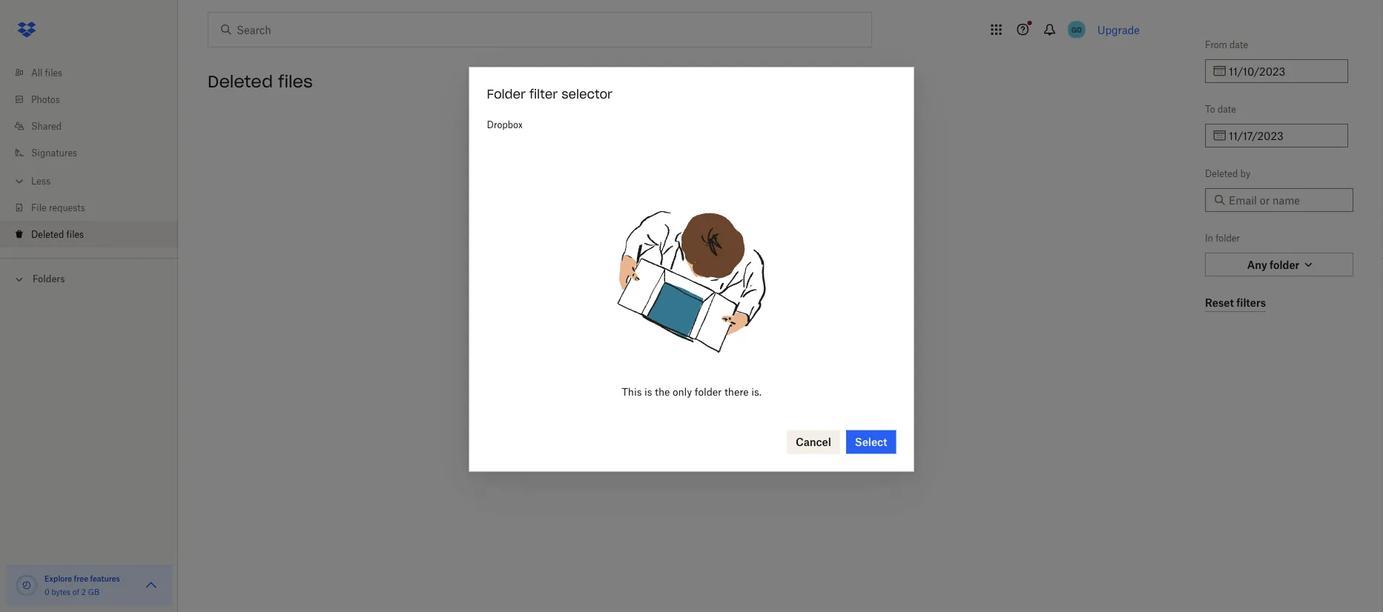 Task type: describe. For each thing, give the bounding box(es) containing it.
From date text field
[[1229, 63, 1340, 79]]

list containing all files
[[0, 50, 178, 258]]

no
[[553, 415, 569, 429]]

photos
[[31, 94, 60, 105]]

deleted files list item
[[0, 221, 178, 248]]

no deleted files found. try adjusting your filters
[[553, 415, 819, 429]]

folder filter selector
[[487, 87, 613, 102]]

filter
[[529, 87, 558, 102]]

file requests
[[31, 202, 85, 213]]

in
[[1205, 233, 1213, 244]]

0
[[45, 588, 49, 597]]

from
[[1205, 39, 1227, 50]]

to date
[[1205, 103, 1236, 115]]

explore free features 0 bytes of 2 gb
[[45, 574, 120, 597]]

deleted files link
[[12, 221, 178, 248]]

deleted
[[572, 415, 614, 429]]

dropbox
[[487, 119, 523, 131]]

signatures link
[[12, 139, 178, 166]]

shared
[[31, 121, 62, 132]]

folder inside folder filter selector dialog
[[695, 386, 722, 398]]

select button
[[846, 431, 896, 454]]

this is the only folder there is.
[[622, 386, 762, 398]]

by
[[1241, 168, 1251, 179]]

your
[[759, 415, 783, 429]]

from date
[[1205, 39, 1248, 50]]

folder
[[487, 87, 526, 102]]

to
[[1205, 103, 1215, 115]]

bytes
[[51, 588, 71, 597]]

files inside deleted files link
[[66, 229, 84, 240]]

gb
[[88, 588, 100, 597]]

of
[[73, 588, 79, 597]]

folders button
[[0, 268, 178, 290]]

shared link
[[12, 113, 178, 139]]

all files
[[31, 67, 62, 78]]

files inside the all files link
[[45, 67, 62, 78]]

try
[[682, 415, 700, 429]]

there
[[725, 386, 749, 398]]

adjusting
[[703, 415, 755, 429]]

1 horizontal spatial folder
[[1216, 233, 1240, 244]]



Task type: locate. For each thing, give the bounding box(es) containing it.
deleted by
[[1205, 168, 1251, 179]]

this
[[622, 386, 642, 398]]

less
[[31, 175, 50, 187]]

1 vertical spatial date
[[1218, 103, 1236, 115]]

list
[[0, 50, 178, 258]]

deleted files
[[208, 71, 313, 92], [31, 229, 84, 240]]

0 vertical spatial folder
[[1216, 233, 1240, 244]]

select
[[855, 436, 887, 449]]

filters
[[787, 415, 819, 429]]

cancel
[[796, 436, 831, 449]]

features
[[90, 574, 120, 584]]

To date text field
[[1229, 128, 1340, 144]]

found.
[[644, 415, 679, 429]]

folders
[[33, 274, 65, 285]]

requests
[[49, 202, 85, 213]]

all
[[31, 67, 43, 78]]

2 horizontal spatial deleted
[[1205, 168, 1238, 179]]

2 vertical spatial deleted
[[31, 229, 64, 240]]

folder filter selector dialog
[[469, 67, 914, 472]]

date right to
[[1218, 103, 1236, 115]]

0 vertical spatial deleted
[[208, 71, 273, 92]]

files
[[45, 67, 62, 78], [278, 71, 313, 92], [66, 229, 84, 240], [617, 415, 640, 429]]

signatures
[[31, 147, 77, 158]]

0 horizontal spatial deleted files
[[31, 229, 84, 240]]

folder right in
[[1216, 233, 1240, 244]]

upgrade
[[1097, 23, 1140, 36]]

file requests link
[[12, 194, 178, 221]]

1 vertical spatial folder
[[695, 386, 722, 398]]

1 horizontal spatial deleted
[[208, 71, 273, 92]]

folder right only
[[695, 386, 722, 398]]

date for to date
[[1218, 103, 1236, 115]]

2
[[81, 588, 86, 597]]

cancel button
[[787, 431, 840, 454]]

free
[[74, 574, 88, 584]]

only
[[673, 386, 692, 398]]

explore
[[45, 574, 72, 584]]

0 vertical spatial date
[[1230, 39, 1248, 50]]

photos link
[[12, 86, 178, 113]]

is
[[645, 386, 652, 398]]

0 vertical spatial deleted files
[[208, 71, 313, 92]]

deleted files inside deleted files link
[[31, 229, 84, 240]]

0 horizontal spatial folder
[[695, 386, 722, 398]]

deleted
[[208, 71, 273, 92], [1205, 168, 1238, 179], [31, 229, 64, 240]]

dropbox image
[[12, 15, 42, 45]]

date right from
[[1230, 39, 1248, 50]]

1 horizontal spatial deleted files
[[208, 71, 313, 92]]

selector
[[562, 87, 613, 102]]

1 vertical spatial deleted
[[1205, 168, 1238, 179]]

0 horizontal spatial deleted
[[31, 229, 64, 240]]

deleted inside deleted files link
[[31, 229, 64, 240]]

date
[[1230, 39, 1248, 50], [1218, 103, 1236, 115]]

folder
[[1216, 233, 1240, 244], [695, 386, 722, 398]]

quota usage element
[[15, 574, 39, 598]]

file
[[31, 202, 46, 213]]

the
[[655, 386, 670, 398]]

in folder
[[1205, 233, 1240, 244]]

1 vertical spatial deleted files
[[31, 229, 84, 240]]

date for from date
[[1230, 39, 1248, 50]]

less image
[[12, 174, 27, 189]]

all files link
[[12, 59, 178, 86]]

is.
[[751, 386, 762, 398]]

upgrade link
[[1097, 23, 1140, 36]]



Task type: vqa. For each thing, say whether or not it's contained in the screenshot.
feedback
no



